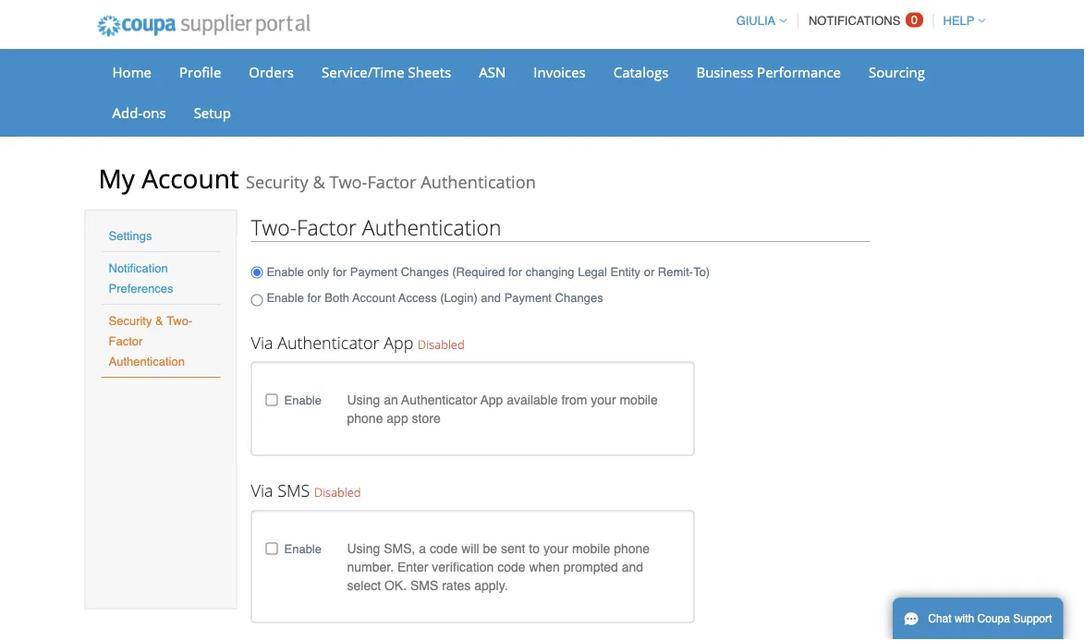 Task type: locate. For each thing, give the bounding box(es) containing it.
1 horizontal spatial two-
[[251, 213, 297, 241]]

0 vertical spatial factor
[[367, 171, 416, 194]]

changes down legal
[[555, 291, 603, 305]]

0 horizontal spatial app
[[384, 331, 413, 354]]

2 using from the top
[[347, 541, 380, 556]]

using inside using sms, a code will be sent to your mobile phone number. enter verification code when prompted and select ok. sms rates apply.
[[347, 541, 380, 556]]

1 vertical spatial factor
[[297, 213, 357, 241]]

0 vertical spatial mobile
[[620, 393, 658, 407]]

1 horizontal spatial and
[[622, 560, 643, 574]]

an
[[384, 393, 398, 407]]

0 horizontal spatial authenticator
[[277, 331, 379, 354]]

performance
[[757, 62, 841, 81]]

1 vertical spatial mobile
[[572, 541, 610, 556]]

1 vertical spatial app
[[480, 393, 503, 407]]

(required
[[452, 265, 505, 279]]

service/time sheets
[[322, 62, 451, 81]]

1 using from the top
[[347, 393, 380, 407]]

using an authenticator app available from your mobile phone app store
[[347, 393, 658, 426]]

help
[[943, 14, 975, 28]]

via authenticator app disabled
[[251, 331, 465, 354]]

giulia link
[[728, 14, 787, 28]]

two- up two-factor authentication
[[329, 171, 367, 194]]

app inside using an authenticator app available from your mobile phone app store
[[480, 393, 503, 407]]

your inside using an authenticator app available from your mobile phone app store
[[591, 393, 616, 407]]

phone inside using an authenticator app available from your mobile phone app store
[[347, 411, 383, 426]]

number.
[[347, 560, 394, 574]]

0 vertical spatial app
[[384, 331, 413, 354]]

1 horizontal spatial security
[[246, 171, 308, 194]]

1 vertical spatial using
[[347, 541, 380, 556]]

0 vertical spatial phone
[[347, 411, 383, 426]]

chat with coupa support
[[928, 613, 1052, 626]]

0 vertical spatial via
[[251, 331, 273, 354]]

for
[[333, 265, 347, 279], [508, 265, 522, 279], [307, 291, 321, 305]]

and right prompted
[[622, 560, 643, 574]]

0 vertical spatial payment
[[350, 265, 397, 279]]

0 vertical spatial changes
[[401, 265, 449, 279]]

using
[[347, 393, 380, 407], [347, 541, 380, 556]]

1 horizontal spatial code
[[497, 560, 525, 574]]

when
[[529, 560, 560, 574]]

sms
[[277, 480, 310, 503], [410, 578, 438, 593]]

notifications 0
[[809, 13, 918, 28]]

1 horizontal spatial authenticator
[[401, 393, 477, 407]]

enable only for payment changes (required for changing legal entity or remit-to)
[[267, 265, 710, 279]]

be
[[483, 541, 497, 556]]

setup
[[194, 103, 231, 122]]

1 vertical spatial phone
[[614, 541, 650, 556]]

1 vertical spatial your
[[543, 541, 569, 556]]

factor up only
[[297, 213, 357, 241]]

2 vertical spatial authentication
[[109, 354, 185, 368]]

and
[[481, 291, 501, 305], [622, 560, 643, 574]]

1 horizontal spatial disabled
[[418, 336, 465, 353]]

1 vertical spatial disabled
[[314, 484, 361, 501]]

0 vertical spatial using
[[347, 393, 380, 407]]

sms inside using sms, a code will be sent to your mobile phone number. enter verification code when prompted and select ok. sms rates apply.
[[410, 578, 438, 593]]

ok.
[[384, 578, 407, 593]]

sourcing link
[[857, 58, 937, 86]]

your
[[591, 393, 616, 407], [543, 541, 569, 556]]

factor up two-factor authentication
[[367, 171, 416, 194]]

1 vertical spatial two-
[[251, 213, 297, 241]]

2 via from the top
[[251, 480, 273, 503]]

0 horizontal spatial and
[[481, 291, 501, 305]]

0 horizontal spatial disabled
[[314, 484, 361, 501]]

authenticator
[[277, 331, 379, 354], [401, 393, 477, 407]]

0 vertical spatial security
[[246, 171, 308, 194]]

support
[[1013, 613, 1052, 626]]

1 vertical spatial &
[[155, 314, 163, 328]]

your right to
[[543, 541, 569, 556]]

None checkbox
[[266, 394, 278, 406], [266, 543, 278, 555], [266, 394, 278, 406], [266, 543, 278, 555]]

disabled inside via sms disabled
[[314, 484, 361, 501]]

orders
[[249, 62, 294, 81]]

via
[[251, 331, 273, 354], [251, 480, 273, 503]]

sourcing
[[869, 62, 925, 81]]

factor
[[367, 171, 416, 194], [297, 213, 357, 241], [109, 334, 143, 348]]

0 horizontal spatial phone
[[347, 411, 383, 426]]

&
[[313, 171, 325, 194], [155, 314, 163, 328]]

1 horizontal spatial sms
[[410, 578, 438, 593]]

phone up prompted
[[614, 541, 650, 556]]

security
[[246, 171, 308, 194], [109, 314, 152, 328]]

0 vertical spatial &
[[313, 171, 325, 194]]

0 vertical spatial authentication
[[421, 171, 536, 194]]

disabled
[[418, 336, 465, 353], [314, 484, 361, 501]]

disabled down enable for both account access (login) and payment changes
[[418, 336, 465, 353]]

1 vertical spatial security
[[109, 314, 152, 328]]

2 vertical spatial factor
[[109, 334, 143, 348]]

authenticator up store
[[401, 393, 477, 407]]

1 vertical spatial and
[[622, 560, 643, 574]]

security & two- factor authentication link
[[109, 314, 193, 368]]

profile link
[[167, 58, 233, 86]]

for left both
[[307, 291, 321, 305]]

1 horizontal spatial payment
[[504, 291, 552, 305]]

app
[[384, 331, 413, 354], [480, 393, 503, 407]]

factor down preferences in the top of the page
[[109, 334, 143, 348]]

code right 'a'
[[430, 541, 458, 556]]

entity
[[610, 265, 641, 279]]

my
[[98, 161, 135, 196]]

0 vertical spatial two-
[[329, 171, 367, 194]]

catalogs
[[613, 62, 669, 81]]

enable down via authenticator app disabled
[[284, 393, 322, 407]]

0 horizontal spatial account
[[142, 161, 239, 196]]

two- up "enable only for payment changes (required for changing legal entity or remit-to)" option
[[251, 213, 297, 241]]

enable right "enable only for payment changes (required for changing legal entity or remit-to)" option
[[267, 265, 304, 279]]

0 vertical spatial sms
[[277, 480, 310, 503]]

code down sent
[[497, 560, 525, 574]]

Enable only for Payment Changes (Required for changing Legal Entity or Remit-To) radio
[[251, 261, 263, 285]]

& up two-factor authentication
[[313, 171, 325, 194]]

phone inside using sms, a code will be sent to your mobile phone number. enter verification code when prompted and select ok. sms rates apply.
[[614, 541, 650, 556]]

two- down preferences in the top of the page
[[167, 314, 193, 328]]

two-
[[329, 171, 367, 194], [251, 213, 297, 241], [167, 314, 193, 328]]

0 horizontal spatial two-
[[167, 314, 193, 328]]

disabled inside via authenticator app disabled
[[418, 336, 465, 353]]

phone
[[347, 411, 383, 426], [614, 541, 650, 556]]

changes up access
[[401, 265, 449, 279]]

chat
[[928, 613, 952, 626]]

phone left app
[[347, 411, 383, 426]]

verification
[[432, 560, 494, 574]]

account down setup link
[[142, 161, 239, 196]]

using up number.
[[347, 541, 380, 556]]

0 horizontal spatial factor
[[109, 334, 143, 348]]

home link
[[100, 58, 164, 86]]

using inside using an authenticator app available from your mobile phone app store
[[347, 393, 380, 407]]

settings link
[[109, 229, 152, 243]]

& down preferences in the top of the page
[[155, 314, 163, 328]]

service/time
[[322, 62, 404, 81]]

navigation
[[728, 3, 986, 39]]

1 horizontal spatial phone
[[614, 541, 650, 556]]

1 vertical spatial via
[[251, 480, 273, 503]]

payment down two-factor authentication
[[350, 265, 397, 279]]

app left available at the bottom
[[480, 393, 503, 407]]

using for using sms, a code will be sent to your mobile phone number. enter verification code when prompted and select ok. sms rates apply.
[[347, 541, 380, 556]]

mobile inside using an authenticator app available from your mobile phone app store
[[620, 393, 658, 407]]

0 horizontal spatial payment
[[350, 265, 397, 279]]

0 horizontal spatial sms
[[277, 480, 310, 503]]

payment down changing
[[504, 291, 552, 305]]

1 vertical spatial authentication
[[362, 213, 501, 241]]

authentication
[[421, 171, 536, 194], [362, 213, 501, 241], [109, 354, 185, 368]]

changes
[[401, 265, 449, 279], [555, 291, 603, 305]]

your right from
[[591, 393, 616, 407]]

from
[[561, 393, 587, 407]]

authenticator down both
[[277, 331, 379, 354]]

for right only
[[333, 265, 347, 279]]

1 horizontal spatial app
[[480, 393, 503, 407]]

authentication inside security & two- factor authentication
[[109, 354, 185, 368]]

1 horizontal spatial your
[[591, 393, 616, 407]]

and down enable only for payment changes (required for changing legal entity or remit-to)
[[481, 291, 501, 305]]

0 horizontal spatial security
[[109, 314, 152, 328]]

code
[[430, 541, 458, 556], [497, 560, 525, 574]]

0 vertical spatial disabled
[[418, 336, 465, 353]]

using left an
[[347, 393, 380, 407]]

disabled up number.
[[314, 484, 361, 501]]

0 vertical spatial your
[[591, 393, 616, 407]]

1 via from the top
[[251, 331, 273, 354]]

Enable for Both Account Access (Login) and Payment Changes radio
[[251, 288, 263, 312]]

1 horizontal spatial changes
[[555, 291, 603, 305]]

1 vertical spatial sms
[[410, 578, 438, 593]]

2 horizontal spatial two-
[[329, 171, 367, 194]]

to
[[529, 541, 540, 556]]

0 horizontal spatial code
[[430, 541, 458, 556]]

account
[[142, 161, 239, 196], [352, 291, 395, 305]]

for left changing
[[508, 265, 522, 279]]

0 horizontal spatial &
[[155, 314, 163, 328]]

enable
[[267, 265, 304, 279], [267, 291, 304, 305], [284, 393, 322, 407], [284, 542, 322, 556]]

0 vertical spatial code
[[430, 541, 458, 556]]

1 vertical spatial account
[[352, 291, 395, 305]]

1 horizontal spatial mobile
[[620, 393, 658, 407]]

0 horizontal spatial your
[[543, 541, 569, 556]]

app down access
[[384, 331, 413, 354]]

apply.
[[474, 578, 508, 593]]

mobile right from
[[620, 393, 658, 407]]

1 vertical spatial authenticator
[[401, 393, 477, 407]]

mobile up prompted
[[572, 541, 610, 556]]

account right both
[[352, 291, 395, 305]]

2 horizontal spatial for
[[508, 265, 522, 279]]

profile
[[179, 62, 221, 81]]

preferences
[[109, 281, 173, 295]]

notification preferences link
[[109, 261, 173, 295]]

security inside security & two- factor authentication
[[109, 314, 152, 328]]

mobile
[[620, 393, 658, 407], [572, 541, 610, 556]]

1 horizontal spatial &
[[313, 171, 325, 194]]

authentication inside my account security & two-factor authentication
[[421, 171, 536, 194]]

0 horizontal spatial mobile
[[572, 541, 610, 556]]

2 horizontal spatial factor
[[367, 171, 416, 194]]

ons
[[143, 103, 166, 122]]

0 vertical spatial authenticator
[[277, 331, 379, 354]]

coupa
[[977, 613, 1010, 626]]

0 vertical spatial account
[[142, 161, 239, 196]]

2 vertical spatial two-
[[167, 314, 193, 328]]



Task type: describe. For each thing, give the bounding box(es) containing it.
settings
[[109, 229, 152, 243]]

remit-
[[658, 265, 693, 279]]

add-
[[112, 103, 143, 122]]

asn
[[479, 62, 506, 81]]

sent
[[501, 541, 525, 556]]

both
[[325, 291, 349, 305]]

help link
[[935, 14, 986, 28]]

coupa supplier portal image
[[85, 3, 323, 49]]

0 horizontal spatial changes
[[401, 265, 449, 279]]

setup link
[[182, 99, 243, 127]]

1 horizontal spatial account
[[352, 291, 395, 305]]

giulia
[[736, 14, 776, 28]]

via sms disabled
[[251, 480, 361, 503]]

and inside using sms, a code will be sent to your mobile phone number. enter verification code when prompted and select ok. sms rates apply.
[[622, 560, 643, 574]]

store
[[412, 411, 441, 426]]

using for using an authenticator app available from your mobile phone app store
[[347, 393, 380, 407]]

business performance
[[696, 62, 841, 81]]

business performance link
[[684, 58, 853, 86]]

with
[[955, 613, 974, 626]]

home
[[112, 62, 152, 81]]

a
[[419, 541, 426, 556]]

1 horizontal spatial for
[[333, 265, 347, 279]]

factor inside security & two- factor authentication
[[109, 334, 143, 348]]

select
[[347, 578, 381, 593]]

to)
[[693, 265, 710, 279]]

sms,
[[384, 541, 415, 556]]

security inside my account security & two-factor authentication
[[246, 171, 308, 194]]

asn link
[[467, 58, 518, 86]]

only
[[307, 265, 329, 279]]

invoices link
[[521, 58, 598, 86]]

app
[[387, 411, 408, 426]]

notifications
[[809, 14, 900, 28]]

1 horizontal spatial factor
[[297, 213, 357, 241]]

rates
[[442, 578, 471, 593]]

will
[[461, 541, 479, 556]]

or
[[644, 265, 655, 279]]

& inside my account security & two-factor authentication
[[313, 171, 325, 194]]

legal
[[578, 265, 607, 279]]

0 horizontal spatial for
[[307, 291, 321, 305]]

using sms, a code will be sent to your mobile phone number. enter verification code when prompted and select ok. sms rates apply.
[[347, 541, 650, 593]]

1 vertical spatial code
[[497, 560, 525, 574]]

authenticator inside using an authenticator app available from your mobile phone app store
[[401, 393, 477, 407]]

available
[[507, 393, 558, 407]]

orders link
[[237, 58, 306, 86]]

1 vertical spatial changes
[[555, 291, 603, 305]]

two-factor authentication
[[251, 213, 501, 241]]

enable for both account access (login) and payment changes
[[267, 291, 603, 305]]

two- inside my account security & two-factor authentication
[[329, 171, 367, 194]]

sheets
[[408, 62, 451, 81]]

business
[[696, 62, 753, 81]]

catalogs link
[[601, 58, 681, 86]]

security & two- factor authentication
[[109, 314, 193, 368]]

your inside using sms, a code will be sent to your mobile phone number. enter verification code when prompted and select ok. sms rates apply.
[[543, 541, 569, 556]]

chat with coupa support button
[[893, 598, 1063, 640]]

add-ons link
[[100, 99, 178, 127]]

notification
[[109, 261, 168, 275]]

factor inside my account security & two-factor authentication
[[367, 171, 416, 194]]

changing
[[526, 265, 574, 279]]

0
[[911, 13, 918, 27]]

(login)
[[440, 291, 478, 305]]

enable right enable for both account access (login) and payment changes radio
[[267, 291, 304, 305]]

1 vertical spatial payment
[[504, 291, 552, 305]]

my account security & two-factor authentication
[[98, 161, 536, 196]]

0 vertical spatial and
[[481, 291, 501, 305]]

access
[[398, 291, 437, 305]]

notification preferences
[[109, 261, 173, 295]]

enter
[[397, 560, 428, 574]]

navigation containing notifications 0
[[728, 3, 986, 39]]

add-ons
[[112, 103, 166, 122]]

via for via authenticator app
[[251, 331, 273, 354]]

& inside security & two- factor authentication
[[155, 314, 163, 328]]

prompted
[[564, 560, 618, 574]]

enable down via sms disabled
[[284, 542, 322, 556]]

invoices
[[534, 62, 586, 81]]

via for via sms
[[251, 480, 273, 503]]

mobile inside using sms, a code will be sent to your mobile phone number. enter verification code when prompted and select ok. sms rates apply.
[[572, 541, 610, 556]]

service/time sheets link
[[310, 58, 463, 86]]

two- inside security & two- factor authentication
[[167, 314, 193, 328]]



Task type: vqa. For each thing, say whether or not it's contained in the screenshot.
Additional Information image
no



